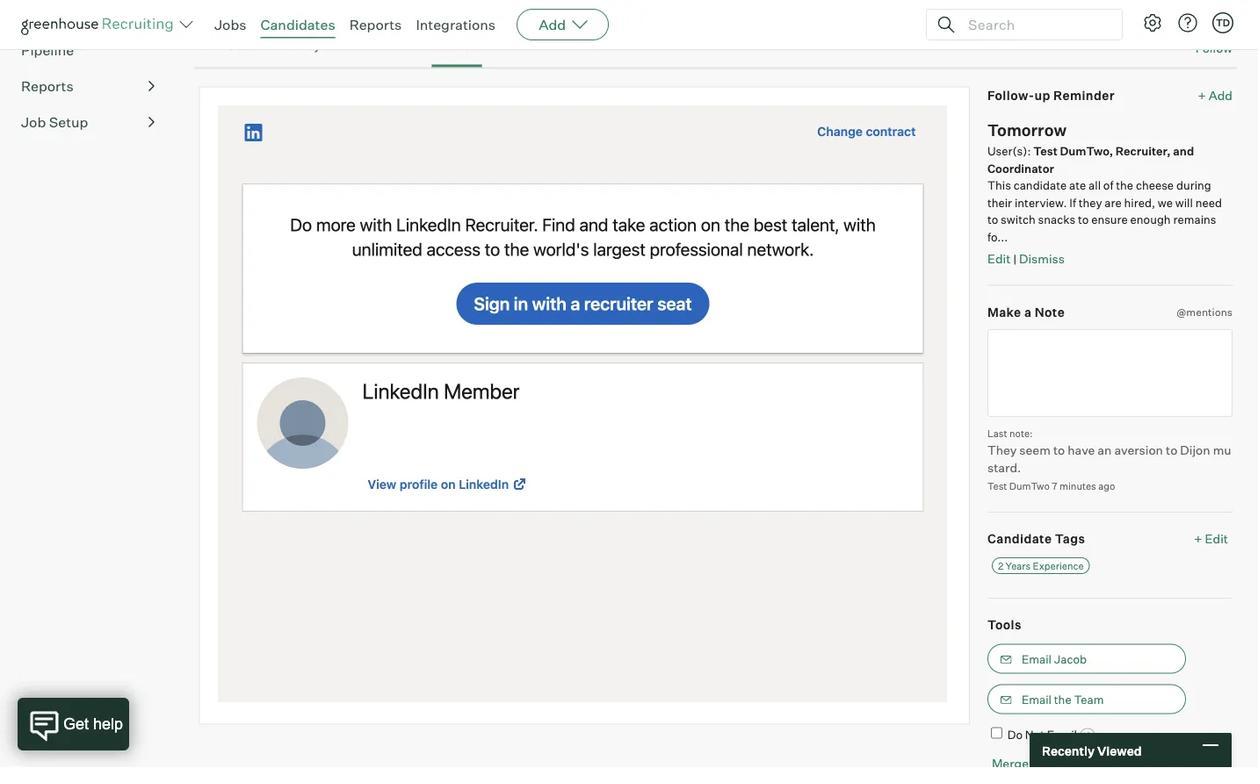 Task type: vqa. For each thing, say whether or not it's contained in the screenshot.
1st Today, 8:48 AM from the top
no



Task type: describe. For each thing, give the bounding box(es) containing it.
of
[[1103, 178, 1113, 192]]

td button
[[1209, 9, 1237, 37]]

follow-
[[987, 88, 1034, 103]]

Search text field
[[964, 12, 1106, 37]]

to down they
[[1078, 213, 1089, 227]]

not
[[1025, 728, 1045, 742]]

dijon
[[1180, 443, 1210, 458]]

candidate
[[987, 532, 1052, 547]]

1 vertical spatial 2
[[998, 560, 1003, 572]]

1 vertical spatial jobs
[[228, 38, 256, 53]]

reports link for "integrations" link
[[349, 16, 402, 33]]

test inside test dumtwo, recruiter, and coordinator
[[1033, 144, 1058, 158]]

team
[[1074, 693, 1104, 707]]

linkedin link
[[432, 38, 482, 64]]

+ edit
[[1194, 532, 1228, 547]]

1 horizontal spatial candidates
[[260, 16, 335, 33]]

jobs link
[[214, 16, 246, 33]]

details
[[372, 38, 412, 53]]

ago
[[1098, 480, 1115, 492]]

2 years experience link
[[992, 558, 1090, 575]]

1 horizontal spatial reports
[[349, 16, 402, 33]]

years
[[1006, 560, 1031, 572]]

+ add link
[[1198, 87, 1233, 104]]

pipeline link
[[21, 40, 155, 61]]

on 2 jobs
[[199, 38, 256, 53]]

add a headline
[[199, 1, 284, 17]]

setup
[[49, 113, 88, 131]]

make a note
[[987, 305, 1065, 320]]

note:
[[1009, 427, 1033, 439]]

the inside this candidate ate all of the cheese during their interview. if they are hired, we will need to switch snacks to ensure enough remains fo... edit | dismiss
[[1116, 178, 1133, 192]]

follow
[[1195, 41, 1233, 56]]

1 horizontal spatial candidates link
[[260, 16, 335, 33]]

switch
[[1001, 213, 1036, 227]]

are
[[1105, 196, 1122, 210]]

reminder
[[1053, 88, 1115, 103]]

linkedin
[[432, 38, 482, 53]]

email the team button
[[987, 685, 1186, 715]]

do
[[1007, 728, 1023, 742]]

cheese
[[1136, 178, 1174, 192]]

candidate
[[1014, 178, 1067, 192]]

note
[[1035, 305, 1065, 320]]

email for email jacob
[[1022, 652, 1052, 666]]

snacks
[[1038, 213, 1075, 227]]

+ edit link
[[1190, 527, 1233, 551]]

their
[[987, 196, 1012, 210]]

test dumtwo, recruiter, and coordinator
[[987, 144, 1194, 175]]

dumtwo
[[1009, 480, 1050, 492]]

last note: they seem to have an aversion to dijon mu stard. test dumtwo               7 minutes               ago
[[987, 427, 1231, 492]]

an
[[1098, 443, 1112, 458]]

edit inside this candidate ate all of the cheese during their interview. if they are hired, we will need to switch snacks to ensure enough remains fo... edit | dismiss
[[987, 251, 1011, 266]]

do not email
[[1007, 728, 1077, 742]]

this
[[987, 178, 1011, 192]]

+ add
[[1198, 88, 1233, 103]]

mu
[[1213, 443, 1231, 458]]

email for email the team
[[1022, 693, 1052, 707]]

email jacob button
[[987, 644, 1186, 674]]

+ for + edit
[[1194, 532, 1202, 547]]

to left dijon
[[1166, 443, 1177, 458]]

the inside email the team button
[[1054, 693, 1071, 707]]

2 inside "on 2 jobs" link
[[218, 38, 225, 53]]

activity
[[276, 38, 320, 53]]

reports link for job setup 'link'
[[21, 76, 155, 97]]

reports inside reports link
[[21, 77, 74, 95]]

if
[[1069, 196, 1076, 210]]

integrations
[[416, 16, 496, 33]]

dismiss link
[[1019, 251, 1065, 266]]

email jacob
[[1022, 652, 1087, 666]]

follow-up reminder
[[987, 88, 1115, 103]]

all
[[1089, 178, 1101, 192]]

seem
[[1019, 443, 1051, 458]]

to up the fo...
[[987, 213, 998, 227]]

will
[[1175, 196, 1193, 210]]

to left "have"
[[1053, 443, 1065, 458]]

they
[[1079, 196, 1102, 210]]

greenhouse recruiting image
[[21, 14, 179, 35]]

2 years experience
[[998, 560, 1084, 572]]



Task type: locate. For each thing, give the bounding box(es) containing it.
td
[[1216, 17, 1230, 29]]

during
[[1176, 178, 1211, 192]]

1 horizontal spatial the
[[1116, 178, 1133, 192]]

0 vertical spatial +
[[1198, 88, 1206, 103]]

the left team
[[1054, 693, 1071, 707]]

add for add a headline
[[199, 1, 223, 17]]

job
[[21, 113, 46, 131]]

pipeline
[[21, 41, 74, 59]]

jobs down jobs 'link'
[[228, 38, 256, 53]]

a for make
[[1024, 305, 1032, 320]]

add button
[[517, 9, 609, 40]]

reports down pipeline
[[21, 77, 74, 95]]

they
[[987, 443, 1017, 458]]

make
[[987, 305, 1021, 320]]

candidate tags
[[987, 532, 1085, 547]]

on
[[199, 38, 216, 53]]

viewed
[[1097, 743, 1142, 759]]

fo...
[[987, 230, 1008, 244]]

2 vertical spatial email
[[1047, 728, 1077, 742]]

0 vertical spatial reports link
[[349, 16, 402, 33]]

jacob
[[1054, 652, 1087, 666]]

stard.
[[987, 460, 1021, 476]]

enough
[[1130, 213, 1171, 227]]

job setup
[[21, 113, 88, 131]]

tools
[[987, 618, 1022, 633]]

candidates up activity on the left top
[[260, 16, 335, 33]]

reports link up details on the left
[[349, 16, 402, 33]]

0 vertical spatial test
[[1033, 144, 1058, 158]]

the right of on the top right of the page
[[1116, 178, 1133, 192]]

and
[[1173, 144, 1194, 158]]

1 horizontal spatial reports link
[[349, 16, 402, 33]]

0 vertical spatial edit
[[987, 251, 1011, 266]]

recently
[[1042, 743, 1095, 759]]

hired,
[[1124, 196, 1155, 210]]

a left note
[[1024, 305, 1032, 320]]

email inside button
[[1022, 652, 1052, 666]]

0 horizontal spatial candidates link
[[21, 4, 155, 25]]

1 vertical spatial test
[[987, 480, 1007, 492]]

candidates link up pipeline link
[[21, 4, 155, 25]]

+ for + add
[[1198, 88, 1206, 103]]

2 left years
[[998, 560, 1003, 572]]

remains
[[1173, 213, 1216, 227]]

coordinator
[[987, 161, 1054, 175]]

dumtwo,
[[1060, 144, 1113, 158]]

0 horizontal spatial the
[[1054, 693, 1071, 707]]

email
[[1022, 652, 1052, 666], [1022, 693, 1052, 707], [1047, 728, 1077, 742]]

up
[[1034, 88, 1050, 103]]

a for add
[[226, 1, 232, 17]]

this candidate ate all of the cheese during their interview. if they are hired, we will need to switch snacks to ensure enough remains fo... edit | dismiss
[[987, 178, 1222, 266]]

reports up details on the left
[[349, 16, 402, 33]]

last
[[987, 427, 1007, 439]]

1 vertical spatial reports
[[21, 77, 74, 95]]

0 horizontal spatial reports link
[[21, 76, 155, 97]]

edit link
[[987, 251, 1011, 266]]

7
[[1052, 480, 1057, 492]]

test inside "last note: they seem to have an aversion to dijon mu stard. test dumtwo               7 minutes               ago"
[[987, 480, 1007, 492]]

aversion
[[1114, 443, 1163, 458]]

None text field
[[987, 330, 1233, 417]]

headline
[[235, 1, 284, 17]]

0 horizontal spatial 2
[[218, 38, 225, 53]]

email the team
[[1022, 693, 1104, 707]]

on 2 jobs link
[[199, 38, 256, 64]]

activity feed
[[276, 38, 351, 53]]

recruiter,
[[1116, 144, 1171, 158]]

0 horizontal spatial a
[[226, 1, 232, 17]]

candidates link
[[21, 4, 155, 25], [260, 16, 335, 33]]

details link
[[372, 38, 412, 64]]

1 vertical spatial +
[[1194, 532, 1202, 547]]

we
[[1158, 196, 1173, 210]]

|
[[1013, 252, 1017, 266]]

0 horizontal spatial edit
[[987, 251, 1011, 266]]

email left the jacob
[[1022, 652, 1052, 666]]

0 horizontal spatial add
[[199, 1, 223, 17]]

configure image
[[1142, 12, 1163, 33]]

add inside + add link
[[1209, 88, 1233, 103]]

follow link
[[1195, 40, 1233, 57]]

reports
[[349, 16, 402, 33], [21, 77, 74, 95]]

have
[[1068, 443, 1095, 458]]

reports link up job setup 'link'
[[21, 76, 155, 97]]

ate
[[1069, 178, 1086, 192]]

td button
[[1212, 12, 1233, 33]]

candidates
[[21, 5, 99, 23], [260, 16, 335, 33]]

0 horizontal spatial test
[[987, 480, 1007, 492]]

a left headline
[[226, 1, 232, 17]]

1 vertical spatial a
[[1024, 305, 1032, 320]]

2 horizontal spatial add
[[1209, 88, 1233, 103]]

0 horizontal spatial reports
[[21, 77, 74, 95]]

@mentions link
[[1177, 304, 1233, 321]]

test down stard.
[[987, 480, 1007, 492]]

candidates up pipeline
[[21, 5, 99, 23]]

interview.
[[1015, 196, 1067, 210]]

feed
[[323, 38, 351, 53]]

edit
[[987, 251, 1011, 266], [1205, 532, 1228, 547]]

0 vertical spatial email
[[1022, 652, 1052, 666]]

1 vertical spatial edit
[[1205, 532, 1228, 547]]

1 horizontal spatial edit
[[1205, 532, 1228, 547]]

test down tomorrow
[[1033, 144, 1058, 158]]

candidates link up activity on the left top
[[260, 16, 335, 33]]

need
[[1195, 196, 1222, 210]]

recently viewed
[[1042, 743, 1142, 759]]

tomorrow
[[987, 120, 1067, 140]]

1 vertical spatial reports link
[[21, 76, 155, 97]]

minutes
[[1059, 480, 1096, 492]]

1 horizontal spatial test
[[1033, 144, 1058, 158]]

add inside add popup button
[[539, 16, 566, 33]]

reports link
[[349, 16, 402, 33], [21, 76, 155, 97]]

dismiss
[[1019, 251, 1065, 266]]

2
[[218, 38, 225, 53], [998, 560, 1003, 572]]

jobs up on 2 jobs
[[214, 16, 246, 33]]

Do Not Email checkbox
[[991, 728, 1002, 739]]

user(s):
[[987, 144, 1033, 158]]

add for add
[[539, 16, 566, 33]]

tags
[[1055, 532, 1085, 547]]

email up "recently"
[[1047, 728, 1077, 742]]

0 vertical spatial the
[[1116, 178, 1133, 192]]

1 horizontal spatial a
[[1024, 305, 1032, 320]]

1 vertical spatial email
[[1022, 693, 1052, 707]]

0 horizontal spatial candidates
[[21, 5, 99, 23]]

experience
[[1033, 560, 1084, 572]]

add
[[199, 1, 223, 17], [539, 16, 566, 33], [1209, 88, 1233, 103]]

ensure
[[1091, 213, 1128, 227]]

email inside button
[[1022, 693, 1052, 707]]

0 vertical spatial reports
[[349, 16, 402, 33]]

+
[[1198, 88, 1206, 103], [1194, 532, 1202, 547]]

jobs
[[214, 16, 246, 33], [228, 38, 256, 53]]

1 horizontal spatial 2
[[998, 560, 1003, 572]]

0 vertical spatial a
[[226, 1, 232, 17]]

@mentions
[[1177, 305, 1233, 319]]

integrations link
[[416, 16, 496, 33]]

1 vertical spatial the
[[1054, 693, 1071, 707]]

1 horizontal spatial add
[[539, 16, 566, 33]]

2 right on
[[218, 38, 225, 53]]

email up not
[[1022, 693, 1052, 707]]

0 vertical spatial 2
[[218, 38, 225, 53]]

0 vertical spatial jobs
[[214, 16, 246, 33]]

activity feed link
[[276, 38, 351, 64]]



